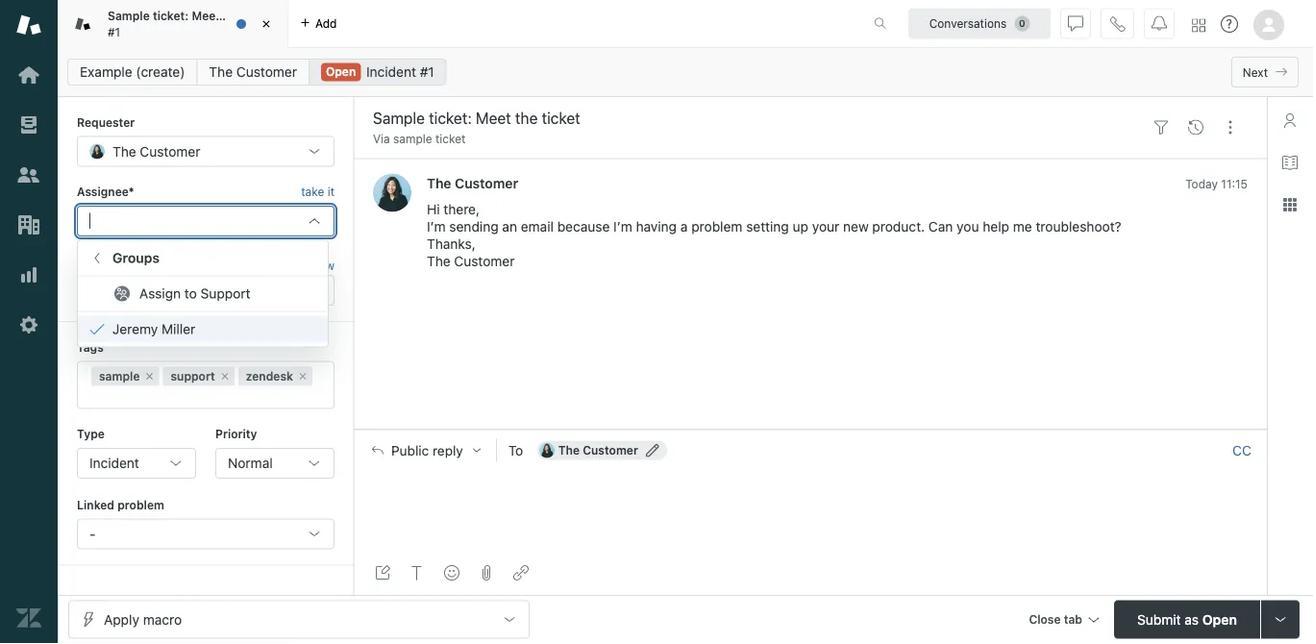 Task type: locate. For each thing, give the bounding box(es) containing it.
organizations image
[[16, 213, 41, 238]]

1 horizontal spatial ticket
[[436, 132, 466, 146]]

Subject field
[[369, 107, 1141, 130]]

ticket:
[[153, 9, 189, 23]]

open right as
[[1203, 612, 1238, 627]]

0 vertical spatial open
[[326, 65, 356, 78]]

the down requester
[[113, 143, 136, 159]]

ticket inside sample ticket: meet the ticket #1
[[245, 9, 277, 23]]

problem inside hi there, i'm sending an email because i'm having a problem setting up your new product. can you help me troubleshoot? thanks, the customer
[[692, 219, 743, 235]]

i'm
[[427, 219, 446, 235], [614, 219, 633, 235]]

jeremy
[[113, 321, 158, 337]]

remove image
[[144, 371, 155, 382]]

sample right via
[[393, 132, 432, 146]]

1 remove image from the left
[[219, 371, 231, 382]]

ticket
[[245, 9, 277, 23], [436, 132, 466, 146]]

0 vertical spatial sample
[[393, 132, 432, 146]]

1 horizontal spatial the customer link
[[427, 175, 518, 191]]

conversations button
[[909, 8, 1051, 39]]

the customer down close image
[[209, 64, 297, 80]]

customer
[[236, 64, 297, 80], [140, 143, 200, 159], [455, 175, 518, 191], [454, 253, 515, 269], [583, 444, 638, 457]]

0 horizontal spatial problem
[[117, 498, 164, 512]]

1 vertical spatial ticket
[[436, 132, 466, 146]]

incident #1
[[366, 64, 434, 80]]

2 remove image from the left
[[297, 371, 309, 382]]

sample left remove image
[[99, 370, 140, 383]]

0 vertical spatial incident
[[366, 64, 416, 80]]

1 horizontal spatial #1
[[420, 64, 434, 80]]

sample
[[108, 9, 150, 23]]

incident
[[366, 64, 416, 80], [89, 455, 139, 471]]

#1
[[108, 25, 120, 38], [420, 64, 434, 80]]

draft mode image
[[375, 565, 390, 581]]

cc button
[[1233, 442, 1252, 459]]

the inside secondary 'element'
[[209, 64, 233, 80]]

sample
[[393, 132, 432, 146], [99, 370, 140, 383]]

1 horizontal spatial problem
[[692, 219, 743, 235]]

the customer down requester
[[113, 143, 200, 159]]

because
[[557, 219, 610, 235]]

0 vertical spatial ticket
[[245, 9, 277, 23]]

the down thanks,
[[427, 253, 451, 269]]

0 horizontal spatial ticket
[[245, 9, 277, 23]]

1 horizontal spatial i'm
[[614, 219, 633, 235]]

notifications image
[[1152, 16, 1167, 31]]

zendesk products image
[[1192, 19, 1206, 32]]

ticket right the
[[245, 9, 277, 23]]

to
[[508, 442, 523, 458]]

incident up via
[[366, 64, 416, 80]]

0 horizontal spatial sample
[[99, 370, 140, 383]]

remove image for zendesk
[[297, 371, 309, 382]]

type
[[77, 428, 105, 441]]

knowledge image
[[1283, 155, 1298, 170]]

#1 down sample
[[108, 25, 120, 38]]

incident down the type
[[89, 455, 139, 471]]

filter image
[[1154, 120, 1169, 135]]

there,
[[444, 201, 480, 217]]

linked problem
[[77, 498, 164, 512]]

submit
[[1138, 612, 1181, 627]]

tabs tab list
[[58, 0, 854, 48]]

1 horizontal spatial open
[[1203, 612, 1238, 627]]

0 vertical spatial problem
[[692, 219, 743, 235]]

miller
[[162, 321, 195, 337]]

help
[[983, 219, 1010, 235]]

open
[[326, 65, 356, 78], [1203, 612, 1238, 627]]

(create)
[[136, 64, 185, 80]]

secondary element
[[58, 53, 1314, 91]]

get started image
[[16, 63, 41, 88]]

1 horizontal spatial remove image
[[297, 371, 309, 382]]

email
[[521, 219, 554, 235]]

remove image right support
[[219, 371, 231, 382]]

0 horizontal spatial remove image
[[219, 371, 231, 382]]

priority
[[215, 428, 257, 441]]

0 horizontal spatial incident
[[89, 455, 139, 471]]

1 vertical spatial incident
[[89, 455, 139, 471]]

next
[[1243, 65, 1268, 79]]

i'm down hi
[[427, 219, 446, 235]]

admin image
[[16, 313, 41, 338]]

remove image
[[219, 371, 231, 382], [297, 371, 309, 382]]

incident for incident
[[89, 455, 139, 471]]

problem
[[692, 219, 743, 235], [117, 498, 164, 512]]

close
[[1029, 613, 1061, 627]]

troubleshoot?
[[1036, 219, 1122, 235]]

customer inside requester element
[[140, 143, 200, 159]]

0 horizontal spatial the customer link
[[197, 59, 310, 86]]

the customer
[[209, 64, 297, 80], [113, 143, 200, 159], [427, 175, 518, 191], [559, 444, 638, 457]]

a
[[681, 219, 688, 235]]

normal
[[228, 455, 273, 471]]

remove image for support
[[219, 371, 231, 382]]

tab
[[1064, 613, 1083, 627]]

button displays agent's chat status as invisible. image
[[1068, 16, 1084, 31]]

tab
[[58, 0, 288, 48]]

Assignee* field
[[89, 212, 299, 230]]

incident inside secondary 'element'
[[366, 64, 416, 80]]

via
[[373, 132, 390, 146]]

ticket actions image
[[1223, 120, 1239, 135]]

tags
[[77, 341, 104, 354]]

the customer up there,
[[427, 175, 518, 191]]

1 vertical spatial #1
[[420, 64, 434, 80]]

1 vertical spatial open
[[1203, 612, 1238, 627]]

assign to support
[[139, 286, 251, 301]]

remove image right zendesk
[[297, 371, 309, 382]]

ticket right via
[[436, 132, 466, 146]]

0 horizontal spatial #1
[[108, 25, 120, 38]]

#1 inside sample ticket: meet the ticket #1
[[108, 25, 120, 38]]

your
[[812, 219, 840, 235]]

i'm left having
[[614, 219, 633, 235]]

0 vertical spatial the customer link
[[197, 59, 310, 86]]

the customer link
[[197, 59, 310, 86], [427, 175, 518, 191]]

#1 down the tabs tab list
[[420, 64, 434, 80]]

the customer link up there,
[[427, 175, 518, 191]]

0 vertical spatial #1
[[108, 25, 120, 38]]

problem right "a"
[[692, 219, 743, 235]]

-
[[89, 526, 96, 542]]

close tab
[[1029, 613, 1083, 627]]

macro
[[143, 612, 182, 627]]

today 11:15
[[1186, 177, 1248, 190]]

the customer link down close image
[[197, 59, 310, 86]]

requester element
[[77, 136, 335, 167]]

example (create) button
[[67, 59, 198, 86]]

submit as open
[[1138, 612, 1238, 627]]

zendesk support image
[[16, 13, 41, 38]]

incident for incident #1
[[366, 64, 416, 80]]

open down add
[[326, 65, 356, 78]]

the
[[209, 64, 233, 80], [113, 143, 136, 159], [427, 175, 452, 191], [427, 253, 451, 269], [559, 444, 580, 457]]

1 horizontal spatial incident
[[366, 64, 416, 80]]

views image
[[16, 113, 41, 138]]

0 horizontal spatial open
[[326, 65, 356, 78]]

customer@example.com image
[[539, 443, 555, 458]]

customer down sending
[[454, 253, 515, 269]]

having
[[636, 219, 677, 235]]

the down sample ticket: meet the ticket #1
[[209, 64, 233, 80]]

next button
[[1232, 57, 1299, 88]]

0 horizontal spatial i'm
[[427, 219, 446, 235]]

customer up assignee* field
[[140, 143, 200, 159]]

sample ticket: meet the ticket #1
[[108, 9, 277, 38]]

the customer inside secondary 'element'
[[209, 64, 297, 80]]

problem down incident popup button
[[117, 498, 164, 512]]

customer context image
[[1283, 113, 1298, 128]]

me
[[1013, 219, 1033, 235]]

support
[[201, 286, 251, 301]]

incident inside popup button
[[89, 455, 139, 471]]

customer down close image
[[236, 64, 297, 80]]



Task type: describe. For each thing, give the bounding box(es) containing it.
add link (cmd k) image
[[514, 565, 529, 581]]

avatar image
[[373, 173, 412, 212]]

product.
[[873, 219, 925, 235]]

1 vertical spatial the customer link
[[427, 175, 518, 191]]

to
[[185, 286, 197, 301]]

jeremy miller
[[113, 321, 195, 337]]

events image
[[1189, 120, 1204, 135]]

can
[[929, 219, 953, 235]]

close image
[[257, 14, 276, 34]]

1 horizontal spatial sample
[[393, 132, 432, 146]]

assignee* list box
[[77, 240, 329, 348]]

insert emojis image
[[444, 565, 460, 581]]

displays possible ticket submission types image
[[1273, 612, 1289, 627]]

public reply button
[[355, 430, 496, 470]]

reporting image
[[16, 263, 41, 288]]

sending
[[449, 219, 499, 235]]

the customer link inside secondary 'element'
[[197, 59, 310, 86]]

1 vertical spatial sample
[[99, 370, 140, 383]]

example (create)
[[80, 64, 185, 80]]

the
[[223, 9, 242, 23]]

the customer right 'customer@example.com' image
[[559, 444, 638, 457]]

close tab button
[[1021, 601, 1107, 642]]

add
[[315, 17, 337, 30]]

setting
[[746, 219, 789, 235]]

zendesk
[[246, 370, 293, 383]]

public reply
[[391, 442, 463, 458]]

take
[[301, 185, 324, 198]]

add attachment image
[[479, 565, 494, 581]]

the customer inside requester element
[[113, 143, 200, 159]]

assign to support option
[[78, 280, 328, 307]]

groups
[[113, 250, 160, 266]]

jeremy miller option
[[78, 316, 328, 343]]

an
[[502, 219, 517, 235]]

follow button
[[303, 257, 335, 274]]

conversations
[[930, 17, 1007, 30]]

edit user image
[[646, 444, 660, 457]]

hi there, i'm sending an email because i'm having a problem setting up your new product. can you help me troubleshoot? thanks, the customer
[[427, 201, 1122, 269]]

main element
[[0, 0, 58, 643]]

format text image
[[410, 565, 425, 581]]

customer inside hi there, i'm sending an email because i'm having a problem setting up your new product. can you help me troubleshoot? thanks, the customer
[[454, 253, 515, 269]]

zendesk image
[[16, 606, 41, 631]]

today
[[1186, 177, 1218, 190]]

tab containing sample ticket: meet the ticket
[[58, 0, 288, 48]]

it
[[328, 185, 335, 198]]

Today 11:15 text field
[[1186, 177, 1248, 190]]

add button
[[288, 0, 349, 47]]

1 i'm from the left
[[427, 219, 446, 235]]

the inside hi there, i'm sending an email because i'm having a problem setting up your new product. can you help me troubleshoot? thanks, the customer
[[427, 253, 451, 269]]

incident button
[[77, 448, 196, 479]]

take it
[[301, 185, 335, 198]]

reply
[[433, 442, 463, 458]]

the inside requester element
[[113, 143, 136, 159]]

customers image
[[16, 163, 41, 188]]

take it button
[[301, 182, 335, 202]]

you
[[957, 219, 979, 235]]

groups option
[[78, 245, 328, 272]]

11:15
[[1222, 177, 1248, 190]]

new
[[843, 219, 869, 235]]

thanks,
[[427, 236, 476, 252]]

get help image
[[1221, 15, 1239, 33]]

customer left edit user image
[[583, 444, 638, 457]]

via sample ticket
[[373, 132, 466, 146]]

support
[[171, 370, 215, 383]]

example
[[80, 64, 132, 80]]

apply
[[104, 612, 139, 627]]

assignee* element
[[77, 206, 335, 236]]

public
[[391, 442, 429, 458]]

requester
[[77, 115, 135, 129]]

assign
[[139, 286, 181, 301]]

up
[[793, 219, 809, 235]]

assignee*
[[77, 185, 134, 198]]

linked problem element
[[77, 519, 335, 549]]

open inside secondary 'element'
[[326, 65, 356, 78]]

normal button
[[215, 448, 335, 479]]

as
[[1185, 612, 1199, 627]]

customer up there,
[[455, 175, 518, 191]]

2 i'm from the left
[[614, 219, 633, 235]]

hide composer image
[[803, 421, 818, 437]]

customer inside secondary 'element'
[[236, 64, 297, 80]]

hi
[[427, 201, 440, 217]]

cc
[[1233, 442, 1252, 458]]

apps image
[[1283, 197, 1298, 213]]

meet
[[192, 9, 220, 23]]

follow
[[303, 259, 335, 272]]

apply macro
[[104, 612, 182, 627]]

linked
[[77, 498, 114, 512]]

the right 'customer@example.com' image
[[559, 444, 580, 457]]

#1 inside secondary 'element'
[[420, 64, 434, 80]]

the up hi
[[427, 175, 452, 191]]

1 vertical spatial problem
[[117, 498, 164, 512]]



Task type: vqa. For each thing, say whether or not it's contained in the screenshot.
Views IMAGE
yes



